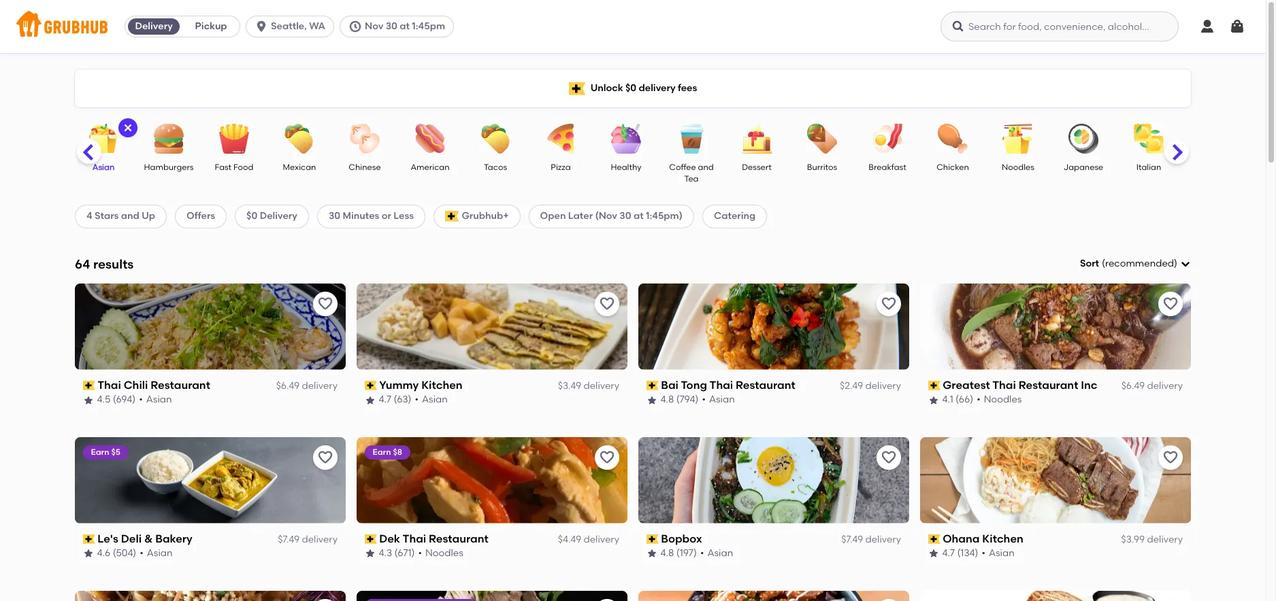 Task type: locate. For each thing, give the bounding box(es) containing it.
star icon image for le's deli & bakery
[[83, 549, 94, 560]]

mexican image
[[276, 124, 323, 154]]

(63)
[[394, 394, 412, 406]]

(
[[1102, 258, 1105, 270]]

bai
[[661, 379, 679, 392]]

1 vertical spatial grubhub plus flag logo image
[[445, 211, 459, 222]]

earn
[[91, 448, 110, 457], [373, 448, 391, 457]]

2 subscription pass image from the left
[[647, 381, 659, 391]]

$3.99 delivery
[[1122, 534, 1183, 546]]

noodles down noodles image
[[1002, 163, 1035, 172]]

4.7 left the (63)
[[379, 394, 392, 406]]

$8
[[393, 448, 403, 457]]

4.8 left (197)
[[661, 548, 674, 560]]

restaurant down bai tong thai restaurant logo
[[736, 379, 796, 392]]

1 horizontal spatial 30
[[386, 20, 397, 32]]

1 horizontal spatial subscription pass image
[[647, 381, 659, 391]]

1 4.8 from the top
[[661, 394, 674, 406]]

0 vertical spatial and
[[698, 163, 714, 172]]

star icon image left 4.5
[[83, 395, 94, 406]]

noodles down greatest thai restaurant inc
[[984, 394, 1022, 406]]

30 right nov
[[386, 20, 397, 32]]

2 $7.49 from the left
[[842, 534, 863, 546]]

subscription pass image
[[365, 381, 377, 391], [928, 381, 941, 391], [83, 535, 95, 545], [365, 535, 377, 545], [647, 535, 659, 545], [928, 535, 941, 545]]

asian down bai tong thai restaurant in the bottom right of the page
[[710, 394, 735, 406]]

thai right the tong
[[710, 379, 734, 392]]

1 horizontal spatial kitchen
[[983, 533, 1024, 546]]

0 horizontal spatial $0
[[246, 211, 258, 222]]

4.7 (134)
[[943, 548, 979, 560]]

• right (794) at the right of page
[[702, 394, 706, 406]]

1 vertical spatial 4.7
[[943, 548, 955, 560]]

•
[[139, 394, 143, 406], [415, 394, 419, 406], [702, 394, 706, 406], [977, 394, 981, 406], [140, 548, 144, 560], [419, 548, 422, 560], [701, 548, 705, 560], [982, 548, 986, 560]]

noodles image
[[995, 124, 1042, 154]]

kitchen right ohana
[[983, 533, 1024, 546]]

asian for yummy kitchen
[[422, 394, 448, 406]]

2 $7.49 delivery from the left
[[842, 534, 901, 546]]

2 horizontal spatial save this restaurant image
[[1163, 450, 1179, 466]]

delivery
[[639, 82, 676, 94], [302, 381, 338, 392], [584, 381, 619, 392], [865, 381, 901, 392], [1147, 381, 1183, 392], [302, 534, 338, 546], [584, 534, 619, 546], [865, 534, 901, 546], [1147, 534, 1183, 546]]

$7.49 for bopbox
[[842, 534, 863, 546]]

pasta image
[[1191, 124, 1238, 154]]

save this restaurant image for chili
[[317, 296, 334, 312]]

• noodles
[[977, 394, 1022, 406], [419, 548, 464, 560]]

• for bopbox
[[701, 548, 705, 560]]

• asian for yummy kitchen
[[415, 394, 448, 406]]

$0
[[626, 82, 637, 94], [246, 211, 258, 222]]

restaurant up vinason pho & grill logo
[[429, 533, 489, 546]]

1 vertical spatial $0
[[246, 211, 258, 222]]

(66)
[[956, 394, 974, 406]]

star icon image
[[83, 395, 94, 406], [365, 395, 376, 406], [647, 395, 658, 406], [928, 395, 939, 406], [83, 549, 94, 560], [365, 549, 376, 560], [647, 549, 658, 560], [928, 549, 939, 560]]

svg image inside field
[[1180, 259, 1191, 270]]

0 horizontal spatial delivery
[[135, 20, 173, 32]]

restaurant for thai chili restaurant
[[151, 379, 211, 392]]

1 $7.49 from the left
[[278, 534, 300, 546]]

1 horizontal spatial $7.49
[[842, 534, 863, 546]]

delivery down mexican
[[260, 211, 297, 222]]

1 subscription pass image from the left
[[83, 381, 95, 391]]

save this restaurant button for thai chili restaurant
[[313, 292, 338, 316]]

0 vertical spatial 4.8
[[661, 394, 674, 406]]

1 $6.49 delivery from the left
[[276, 381, 338, 392]]

delivery for greatest thai restaurant inc
[[1147, 381, 1183, 392]]

asian down 'yummy kitchen'
[[422, 394, 448, 406]]

fast food
[[215, 163, 253, 172]]

bopbox
[[661, 533, 703, 546]]

0 vertical spatial • noodles
[[977, 394, 1022, 406]]

kitchen
[[422, 379, 463, 392], [983, 533, 1024, 546]]

64 results
[[75, 256, 134, 272]]

grubhub plus flag logo image left unlock
[[569, 82, 585, 95]]

delivery for thai chili restaurant
[[302, 381, 338, 392]]

1 vertical spatial • noodles
[[419, 548, 464, 560]]

1 horizontal spatial earn
[[373, 448, 391, 457]]

2 $6.49 delivery from the left
[[1122, 381, 1183, 392]]

1 horizontal spatial save this restaurant image
[[881, 450, 897, 466]]

0 horizontal spatial $7.49
[[278, 534, 300, 546]]

0 horizontal spatial at
[[400, 20, 410, 32]]

• for le's deli & bakery
[[140, 548, 144, 560]]

$0 right unlock
[[626, 82, 637, 94]]

0 horizontal spatial $7.49 delivery
[[278, 534, 338, 546]]

• right the (63)
[[415, 394, 419, 406]]

asian down the ohana kitchen
[[989, 548, 1015, 560]]

$2.49 delivery
[[840, 381, 901, 392]]

wa
[[309, 20, 325, 32]]

subscription pass image left ohana
[[928, 535, 941, 545]]

earn for dek
[[373, 448, 391, 457]]

food
[[233, 163, 253, 172]]

1 vertical spatial kitchen
[[983, 533, 1024, 546]]

0 vertical spatial $0
[[626, 82, 637, 94]]

subscription pass image left bai at right bottom
[[647, 381, 659, 391]]

• asian down &
[[140, 548, 173, 560]]

4.1
[[943, 394, 954, 406]]

thai up (671)
[[403, 533, 427, 546]]

delivery for dek thai restaurant
[[584, 534, 619, 546]]

1 vertical spatial and
[[121, 211, 139, 222]]

1 horizontal spatial 4.7
[[943, 548, 955, 560]]

0 vertical spatial delivery
[[135, 20, 173, 32]]

• right (671)
[[419, 548, 422, 560]]

• asian for le's deli & bakery
[[140, 548, 173, 560]]

30
[[386, 20, 397, 32], [329, 211, 340, 222], [620, 211, 631, 222]]

delivery inside button
[[135, 20, 173, 32]]

nov 30 at 1:45pm button
[[340, 16, 460, 37]]

0 horizontal spatial and
[[121, 211, 139, 222]]

1 earn from the left
[[91, 448, 110, 457]]

delivery
[[135, 20, 173, 32], [260, 211, 297, 222]]

at left '1:45pm)'
[[634, 211, 644, 222]]

unlock
[[591, 82, 623, 94]]

fast food image
[[210, 124, 258, 154]]

subscription pass image left the greatest
[[928, 381, 941, 391]]

star icon image left 4.7 (63)
[[365, 395, 376, 406]]

$6.49 delivery for thai chili restaurant
[[276, 381, 338, 392]]

greatest thai restaurant inc logo image
[[920, 284, 1191, 370]]

american
[[411, 163, 450, 172]]

$5
[[112, 448, 121, 457]]

dek thai restaurant  logo image
[[357, 437, 628, 524]]

$0 down food
[[246, 211, 258, 222]]

asian right (197)
[[708, 548, 734, 560]]

1 $7.49 delivery from the left
[[278, 534, 338, 546]]

noodles
[[1002, 163, 1035, 172], [984, 394, 1022, 406], [426, 548, 464, 560]]

save this restaurant button
[[313, 292, 338, 316], [595, 292, 619, 316], [877, 292, 901, 316], [1159, 292, 1183, 316], [313, 446, 338, 470], [595, 446, 619, 470], [877, 446, 901, 470], [1159, 446, 1183, 470]]

4.8
[[661, 394, 674, 406], [661, 548, 674, 560]]

2 vertical spatial noodles
[[426, 548, 464, 560]]

• asian down thai chili restaurant
[[139, 394, 172, 406]]

1 vertical spatial 4.8
[[661, 548, 674, 560]]

subscription pass image left the yummy
[[365, 381, 377, 391]]

subscription pass image left le's
[[83, 535, 95, 545]]

chicken image
[[929, 124, 977, 154]]

1 horizontal spatial $0
[[626, 82, 637, 94]]

kitchen right the yummy
[[422, 379, 463, 392]]

restaurant right chili
[[151, 379, 211, 392]]

• noodles down greatest thai restaurant inc
[[977, 394, 1022, 406]]

star icon image left 4.6
[[83, 549, 94, 560]]

• asian down 'yummy kitchen'
[[415, 394, 448, 406]]

1 horizontal spatial delivery
[[260, 211, 297, 222]]

tacos
[[484, 163, 507, 172]]

earn for le's
[[91, 448, 110, 457]]

2 earn from the left
[[373, 448, 391, 457]]

grubhub+
[[462, 211, 509, 222]]

(794)
[[677, 394, 699, 406]]

(694)
[[113, 394, 136, 406]]

0 horizontal spatial • noodles
[[419, 548, 464, 560]]

grubhub plus flag logo image for unlock $0 delivery fees
[[569, 82, 585, 95]]

grubhub plus flag logo image for grubhub+
[[445, 211, 459, 222]]

save this restaurant image for kitchen
[[1163, 450, 1179, 466]]

0 horizontal spatial save this restaurant image
[[317, 296, 334, 312]]

$2.49
[[840, 381, 863, 392]]

earn $8
[[373, 448, 403, 457]]

0 horizontal spatial grubhub plus flag logo image
[[445, 211, 459, 222]]

star icon image left 4.7 (134)
[[928, 549, 939, 560]]

0 horizontal spatial 4.7
[[379, 394, 392, 406]]

1 horizontal spatial $6.49
[[1122, 381, 1145, 392]]

• noodles down "dek thai restaurant"
[[419, 548, 464, 560]]

• for ohana kitchen
[[982, 548, 986, 560]]

breakfast
[[869, 163, 906, 172]]

4.7 left (134)
[[943, 548, 955, 560]]

2 $6.49 from the left
[[1122, 381, 1145, 392]]

save this restaurant button for bopbox
[[877, 446, 901, 470]]

4
[[86, 211, 92, 222]]

0 horizontal spatial $6.49
[[276, 381, 300, 392]]

• down chili
[[139, 394, 143, 406]]

star icon image left 4.8 (794)
[[647, 395, 658, 406]]

up
[[142, 211, 155, 222]]

and
[[698, 163, 714, 172], [121, 211, 139, 222]]

asian down &
[[147, 548, 173, 560]]

(504)
[[113, 548, 137, 560]]

subscription pass image left dek
[[365, 535, 377, 545]]

4.8 (794)
[[661, 394, 699, 406]]

le's deli & bakery logo image
[[75, 437, 346, 524]]

and up tea
[[698, 163, 714, 172]]

and left up
[[121, 211, 139, 222]]

subscription pass image
[[83, 381, 95, 391], [647, 381, 659, 391]]

unlock $0 delivery fees
[[591, 82, 697, 94]]

japanese image
[[1060, 124, 1108, 154]]

None field
[[1080, 257, 1191, 271]]

1 horizontal spatial and
[[698, 163, 714, 172]]

• down "le's deli & bakery"
[[140, 548, 144, 560]]

star icon image left 4.3
[[365, 549, 376, 560]]

0 vertical spatial grubhub plus flag logo image
[[569, 82, 585, 95]]

pizza
[[551, 163, 571, 172]]

inc
[[1081, 379, 1098, 392]]

4 stars and up
[[86, 211, 155, 222]]

subscription pass image for bopbox
[[647, 535, 659, 545]]

star icon image left 4.1
[[928, 395, 939, 406]]

save this restaurant image
[[599, 296, 615, 312], [881, 296, 897, 312], [1163, 296, 1179, 312], [317, 450, 334, 466], [599, 450, 615, 466]]

grubhub plus flag logo image
[[569, 82, 585, 95], [445, 211, 459, 222]]

• asian
[[139, 394, 172, 406], [415, 394, 448, 406], [702, 394, 735, 406], [140, 548, 173, 560], [701, 548, 734, 560], [982, 548, 1015, 560]]

subscription pass image left bopbox
[[647, 535, 659, 545]]

$6.49 delivery for greatest thai restaurant inc
[[1122, 381, 1183, 392]]

• asian down bai tong thai restaurant in the bottom right of the page
[[702, 394, 735, 406]]

• asian right (197)
[[701, 548, 734, 560]]

bopbox logo image
[[638, 437, 909, 524]]

0 horizontal spatial subscription pass image
[[83, 381, 95, 391]]

fast
[[215, 163, 232, 172]]

$7.49 for le's deli & bakery
[[278, 534, 300, 546]]

star icon image left 4.8 (197)
[[647, 549, 658, 560]]

chinese image
[[341, 124, 389, 154]]

$7.49
[[278, 534, 300, 546], [842, 534, 863, 546]]

kitchen for ohana kitchen
[[983, 533, 1024, 546]]

earn left $5
[[91, 448, 110, 457]]

1 horizontal spatial $6.49 delivery
[[1122, 381, 1183, 392]]

earn left $8
[[373, 448, 391, 457]]

0 horizontal spatial earn
[[91, 448, 110, 457]]

at left 1:45pm
[[400, 20, 410, 32]]

1 horizontal spatial $7.49 delivery
[[842, 534, 901, 546]]

arashi ramen logo image
[[638, 591, 909, 602]]

0 vertical spatial 4.7
[[379, 394, 392, 406]]

deli
[[121, 533, 142, 546]]

save this restaurant image for bai tong thai restaurant
[[881, 296, 897, 312]]

• down the ohana kitchen
[[982, 548, 986, 560]]

• right (197)
[[701, 548, 705, 560]]

svg image
[[1199, 18, 1216, 35], [1229, 18, 1246, 35], [348, 20, 362, 33], [952, 20, 965, 33], [123, 123, 133, 133], [1180, 259, 1191, 270]]

ohana
[[943, 533, 980, 546]]

30 left minutes at the top
[[329, 211, 340, 222]]

4.8 down bai at right bottom
[[661, 394, 674, 406]]

delivery left pickup
[[135, 20, 173, 32]]

1 horizontal spatial • noodles
[[977, 394, 1022, 406]]

star icon image for greatest thai restaurant inc
[[928, 395, 939, 406]]

save this restaurant image
[[317, 296, 334, 312], [881, 450, 897, 466], [1163, 450, 1179, 466]]

30 inside button
[[386, 20, 397, 32]]

0 horizontal spatial $6.49 delivery
[[276, 381, 338, 392]]

restaurant left the inc at the right bottom
[[1019, 379, 1079, 392]]

noodles down "dek thai restaurant"
[[426, 548, 464, 560]]

results
[[93, 256, 134, 272]]

thai right the greatest
[[993, 379, 1017, 392]]

ohana kitchen logo image
[[920, 437, 1191, 524]]

30 right (nov
[[620, 211, 631, 222]]

1 $6.49 from the left
[[276, 381, 300, 392]]

save this restaurant button for yummy kitchen
[[595, 292, 619, 316]]

4.5 (694)
[[97, 394, 136, 406]]

$7.49 delivery
[[278, 534, 338, 546], [842, 534, 901, 546]]

yummy kitchen logo image
[[357, 284, 628, 370]]

• for bai tong thai restaurant
[[702, 394, 706, 406]]

delivery for bai tong thai restaurant
[[865, 381, 901, 392]]

1 horizontal spatial grubhub plus flag logo image
[[569, 82, 585, 95]]

asian down thai chili restaurant
[[147, 394, 172, 406]]

0 horizontal spatial kitchen
[[422, 379, 463, 392]]

star icon image for dek thai restaurant
[[365, 549, 376, 560]]

1 vertical spatial noodles
[[984, 394, 1022, 406]]

0 vertical spatial kitchen
[[422, 379, 463, 392]]

catering
[[714, 211, 756, 222]]

grubhub plus flag logo image left grubhub+
[[445, 211, 459, 222]]

• asian for ohana kitchen
[[982, 548, 1015, 560]]

• asian down the ohana kitchen
[[982, 548, 1015, 560]]

$6.49
[[276, 381, 300, 392], [1122, 381, 1145, 392]]

subscription pass image left chili
[[83, 381, 95, 391]]

$6.49 delivery
[[276, 381, 338, 392], [1122, 381, 1183, 392]]

0 vertical spatial at
[[400, 20, 410, 32]]

2 4.8 from the top
[[661, 548, 674, 560]]

kitchen for yummy kitchen
[[422, 379, 463, 392]]

restaurant for greatest thai restaurant inc
[[1019, 379, 1079, 392]]

tea
[[684, 175, 699, 184]]

italian image
[[1125, 124, 1173, 154]]

• right (66)
[[977, 394, 981, 406]]

1 vertical spatial at
[[634, 211, 644, 222]]

asian image
[[80, 124, 127, 154]]

star icon image for bopbox
[[647, 549, 658, 560]]

asian
[[92, 163, 114, 172], [147, 394, 172, 406], [422, 394, 448, 406], [710, 394, 735, 406], [147, 548, 173, 560], [708, 548, 734, 560], [989, 548, 1015, 560]]

(197)
[[677, 548, 697, 560]]

64
[[75, 256, 90, 272]]

offers
[[187, 211, 215, 222]]

• asian for bopbox
[[701, 548, 734, 560]]

and inside coffee and tea
[[698, 163, 714, 172]]



Task type: vqa. For each thing, say whether or not it's contained in the screenshot.
Refer
no



Task type: describe. For each thing, give the bounding box(es) containing it.
&
[[145, 533, 153, 546]]

delivery button
[[125, 16, 183, 37]]

chili
[[124, 379, 148, 392]]

recommended
[[1105, 258, 1174, 270]]

burritos image
[[798, 124, 846, 154]]

breakfast image
[[864, 124, 911, 154]]

• noodles for dek
[[419, 548, 464, 560]]

fees
[[678, 82, 697, 94]]

subscription pass image for ohana kitchen
[[928, 535, 941, 545]]

svg image inside nov 30 at 1:45pm button
[[348, 20, 362, 33]]

delivery for ohana kitchen
[[1147, 534, 1183, 546]]

asian for bai tong thai restaurant
[[710, 394, 735, 406]]

• asian for bai tong thai restaurant
[[702, 394, 735, 406]]

thai up 4.5
[[98, 379, 121, 392]]

save this restaurant image for yummy kitchen
[[599, 296, 615, 312]]

$4.49 delivery
[[558, 534, 619, 546]]

4.3 (671)
[[379, 548, 415, 560]]

$3.49
[[558, 381, 581, 392]]

$3.49 delivery
[[558, 381, 619, 392]]

star icon image for ohana kitchen
[[928, 549, 939, 560]]

(671)
[[395, 548, 415, 560]]

$4.49
[[558, 534, 581, 546]]

1:45pm)
[[646, 211, 683, 222]]

star icon image for yummy kitchen
[[365, 395, 376, 406]]

1 horizontal spatial at
[[634, 211, 644, 222]]

1:45pm
[[412, 20, 445, 32]]

asian for le's deli & bakery
[[147, 548, 173, 560]]

sort
[[1080, 258, 1099, 270]]

later
[[568, 211, 593, 222]]

• for dek thai restaurant
[[419, 548, 422, 560]]

coffee and tea
[[669, 163, 714, 184]]

star icon image for thai chili restaurant
[[83, 395, 94, 406]]

pickup
[[195, 20, 227, 32]]

4.7 for ohana kitchen
[[943, 548, 955, 560]]

vinason pho & grill logo image
[[357, 591, 628, 602]]

seattle, wa
[[271, 20, 325, 32]]

4.5
[[97, 394, 111, 406]]

pizza image
[[537, 124, 585, 154]]

svg image
[[255, 20, 268, 33]]

hamburgers image
[[145, 124, 193, 154]]

asian for bopbox
[[708, 548, 734, 560]]

4.6 (504)
[[97, 548, 137, 560]]

• for greatest thai restaurant inc
[[977, 394, 981, 406]]

japanese
[[1064, 163, 1104, 172]]

coffee and tea image
[[668, 124, 715, 154]]

nov
[[365, 20, 383, 32]]

4.7 (63)
[[379, 394, 412, 406]]

0 vertical spatial noodles
[[1002, 163, 1035, 172]]

restaurant for dek thai restaurant
[[429, 533, 489, 546]]

greatest
[[943, 379, 991, 392]]

4.1 (66)
[[943, 394, 974, 406]]

subscription pass image for bai tong thai restaurant
[[647, 381, 659, 391]]

or
[[382, 211, 391, 222]]

noodles for dek thai restaurant
[[426, 548, 464, 560]]

delivery for le's deli & bakery
[[302, 534, 338, 546]]

american image
[[406, 124, 454, 154]]

star icon image for bai tong thai restaurant
[[647, 395, 658, 406]]

$3.99
[[1122, 534, 1145, 546]]

$7.49 delivery for le's deli & bakery
[[278, 534, 338, 546]]

seattle, wa button
[[246, 16, 340, 37]]

healthy
[[611, 163, 642, 172]]

1 vertical spatial delivery
[[260, 211, 297, 222]]

subscription pass image for yummy kitchen
[[365, 381, 377, 391]]

dek
[[380, 533, 401, 546]]

open later (nov 30 at 1:45pm)
[[540, 211, 683, 222]]

bakery
[[156, 533, 193, 546]]

save this restaurant button for greatest thai restaurant inc
[[1159, 292, 1183, 316]]

yummy
[[380, 379, 419, 392]]

ohana kitchen
[[943, 533, 1024, 546]]

asian for ohana kitchen
[[989, 548, 1015, 560]]

chinese
[[349, 163, 381, 172]]

dessert
[[742, 163, 772, 172]]

4.7 for yummy kitchen
[[379, 394, 392, 406]]

coffee
[[669, 163, 696, 172]]

earn $5
[[91, 448, 121, 457]]

subscription pass image for dek thai restaurant
[[365, 535, 377, 545]]

stars
[[95, 211, 119, 222]]

$7.49 delivery for bopbox
[[842, 534, 901, 546]]

Search for food, convenience, alcohol... search field
[[941, 12, 1179, 42]]

noodles for greatest thai restaurant inc
[[984, 394, 1022, 406]]

dek thai restaurant
[[380, 533, 489, 546]]

• noodles for greatest
[[977, 394, 1022, 406]]

le's
[[98, 533, 119, 546]]

subscription pass image for greatest thai restaurant inc
[[928, 381, 941, 391]]

italian
[[1137, 163, 1161, 172]]

pickup button
[[183, 16, 240, 37]]

the chopped leaf logo image
[[920, 591, 1191, 602]]

$0 delivery
[[246, 211, 297, 222]]

minutes
[[343, 211, 379, 222]]

)
[[1174, 258, 1178, 270]]

save this restaurant image for greatest thai restaurant inc
[[1163, 296, 1179, 312]]

4.6
[[97, 548, 111, 560]]

le's deli & bakery
[[98, 533, 193, 546]]

bai tong thai restaurant
[[661, 379, 796, 392]]

2 horizontal spatial 30
[[620, 211, 631, 222]]

open
[[540, 211, 566, 222]]

healthy image
[[602, 124, 650, 154]]

asian down asian image
[[92, 163, 114, 172]]

at inside button
[[400, 20, 410, 32]]

4.8 for bai tong thai restaurant
[[661, 394, 674, 406]]

asian for thai chili restaurant
[[147, 394, 172, 406]]

hamburgers
[[144, 163, 194, 172]]

less
[[394, 211, 414, 222]]

$6.49 for greatest thai restaurant inc
[[1122, 381, 1145, 392]]

ting tong thai cafe logo image
[[75, 591, 346, 602]]

4.8 (197)
[[661, 548, 697, 560]]

mexican
[[283, 163, 316, 172]]

yummy kitchen
[[380, 379, 463, 392]]

none field containing sort
[[1080, 257, 1191, 271]]

$6.49 for thai chili restaurant
[[276, 381, 300, 392]]

4.8 for bopbox
[[661, 548, 674, 560]]

subscription pass image for le's deli & bakery
[[83, 535, 95, 545]]

• for thai chili restaurant
[[139, 394, 143, 406]]

thai chili restaurant logo image
[[75, 284, 346, 370]]

sort ( recommended )
[[1080, 258, 1178, 270]]

0 horizontal spatial 30
[[329, 211, 340, 222]]

save this restaurant button for bai tong thai restaurant
[[877, 292, 901, 316]]

tacos image
[[472, 124, 519, 154]]

tong
[[681, 379, 708, 392]]

subscription pass image for thai chili restaurant
[[83, 381, 95, 391]]

• asian for thai chili restaurant
[[139, 394, 172, 406]]

delivery for bopbox
[[865, 534, 901, 546]]

nov 30 at 1:45pm
[[365, 20, 445, 32]]

30 minutes or less
[[329, 211, 414, 222]]

main navigation navigation
[[0, 0, 1266, 53]]

thai chili restaurant
[[98, 379, 211, 392]]

seattle,
[[271, 20, 307, 32]]

(134)
[[958, 548, 979, 560]]

delivery for yummy kitchen
[[584, 381, 619, 392]]

dessert image
[[733, 124, 781, 154]]

• for yummy kitchen
[[415, 394, 419, 406]]

bai tong thai restaurant logo image
[[638, 284, 909, 370]]

chicken
[[937, 163, 969, 172]]

save this restaurant button for ohana kitchen
[[1159, 446, 1183, 470]]



